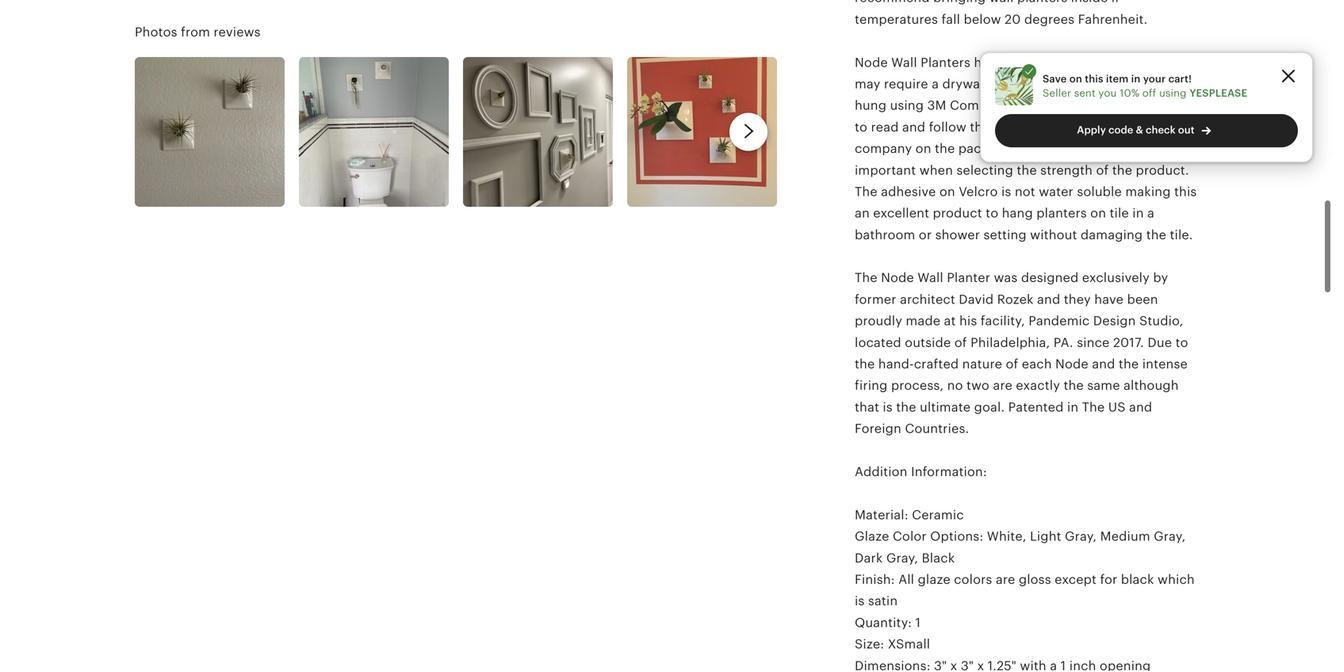 Task type: describe. For each thing, give the bounding box(es) containing it.
shower
[[936, 228, 980, 242]]

0 horizontal spatial gray,
[[887, 551, 919, 566]]

glaze
[[918, 573, 951, 587]]

1 vertical spatial or
[[919, 228, 932, 242]]

the left 'same' in the bottom right of the page
[[1064, 379, 1084, 393]]

yesplease
[[1190, 87, 1248, 99]]

material: ceramic glaze color options:  white, light gray, medium gray, dark gray, black finish: all glaze colors are gloss except for black which is satin quantity: 1 size: xsmall
[[855, 508, 1195, 652]]

2017.
[[1114, 336, 1145, 350]]

medium
[[1101, 530, 1151, 544]]

without
[[1030, 228, 1078, 242]]

in inside save on this item in your cart! seller sent you 10% off using yesplease
[[1132, 73, 1141, 85]]

all
[[899, 573, 915, 587]]

this inside save on this item in your cart! seller sent you 10% off using yesplease
[[1085, 73, 1104, 85]]

intense
[[1143, 357, 1188, 372]]

pa.
[[1054, 336, 1074, 350]]

goal.
[[974, 400, 1005, 415]]

0 vertical spatial a
[[1067, 55, 1074, 70]]

an
[[855, 206, 870, 221]]

bathroom
[[855, 228, 916, 242]]

1 horizontal spatial gray,
[[1065, 530, 1097, 544]]

process,
[[891, 379, 944, 393]]

at
[[944, 314, 956, 328]]

out
[[1179, 124, 1195, 136]]

hung
[[855, 98, 887, 113]]

making
[[1126, 185, 1171, 199]]

hand-
[[879, 357, 914, 372]]

the down command
[[970, 120, 990, 134]]

on up product
[[940, 185, 956, 199]]

ultimate
[[920, 400, 971, 415]]

drywall
[[943, 77, 988, 91]]

and right read
[[903, 120, 926, 134]]

but
[[1117, 98, 1138, 113]]

product.
[[1136, 163, 1190, 177]]

finish:
[[855, 573, 895, 587]]

water
[[1039, 185, 1074, 199]]

node wall planters hang easily on a single screw and may require a drywall anchor.  planters can also be hung using 3m command strips or velcro but be sure to read and follow the directions provided by the company on the packaging. this is especially important when selecting the strength of the product. the adhesive on velcro is not water soluble making this an excellent product to hang planters on tile in a bathroom or shower setting without damaging the tile.
[[855, 55, 1197, 242]]

the inside node wall planters hang easily on a single screw and may require a drywall anchor.  planters can also be hung using 3m command strips or velcro but be sure to read and follow the directions provided by the company on the packaging. this is especially important when selecting the strength of the product. the adhesive on velcro is not water soluble making this an excellent product to hang planters on tile in a bathroom or shower setting without damaging the tile.
[[855, 185, 878, 199]]

important
[[855, 163, 916, 177]]

save
[[1043, 73, 1067, 85]]

colors
[[954, 573, 993, 587]]

command
[[950, 98, 1015, 113]]

ceramic
[[912, 508, 964, 523]]

sent
[[1075, 87, 1096, 99]]

his
[[960, 314, 978, 328]]

1 vertical spatial the
[[855, 271, 878, 285]]

satin
[[868, 595, 898, 609]]

by inside node wall planters hang easily on a single screw and may require a drywall anchor.  planters can also be hung using 3m command strips or velcro but be sure to read and follow the directions provided by the company on the packaging. this is especially important when selecting the strength of the product. the adhesive on velcro is not water soluble making this an excellent product to hang planters on tile in a bathroom or shower setting without damaging the tile.
[[1118, 120, 1134, 134]]

code
[[1109, 124, 1134, 136]]

is left not
[[1002, 185, 1012, 199]]

material:
[[855, 508, 909, 523]]

outside
[[905, 336, 951, 350]]

light
[[1030, 530, 1062, 544]]

can
[[1094, 77, 1117, 91]]

tile
[[1110, 206, 1129, 221]]

rozek
[[998, 293, 1034, 307]]

1 vertical spatial hang
[[1002, 206, 1033, 221]]

seller
[[1043, 87, 1072, 99]]

that
[[855, 400, 880, 415]]

single
[[1077, 55, 1114, 70]]

sure
[[1160, 98, 1187, 113]]

patented
[[1009, 400, 1064, 415]]

size:
[[855, 638, 885, 652]]

color
[[893, 530, 927, 544]]

studio,
[[1140, 314, 1184, 328]]

are inside "material: ceramic glaze color options:  white, light gray, medium gray, dark gray, black finish: all glaze colors are gloss except for black which is satin quantity: 1 size: xsmall"
[[996, 573, 1016, 587]]

and down designed
[[1038, 293, 1061, 307]]

1 horizontal spatial velcro
[[1074, 98, 1113, 113]]

us
[[1109, 400, 1126, 415]]

addition information:
[[855, 465, 987, 479]]

10%
[[1120, 87, 1140, 99]]

excellent
[[874, 206, 930, 221]]

apply code & check out link
[[995, 114, 1298, 148]]

1 horizontal spatial of
[[1006, 357, 1019, 372]]

packaging.
[[959, 142, 1027, 156]]

the node wall planter was designed exclusively by former architect david rozek and they have been proudly made at his facility, pandemic design studio, located outside of philadelphia, pa. since 2017.  due to the hand-crafted nature of each node and the intense firing process, no two are exactly the same although that is the ultimate goal.  patented in the us and foreign countries.
[[855, 271, 1189, 436]]

options:
[[931, 530, 984, 544]]

and up 'same' in the bottom right of the page
[[1092, 357, 1116, 372]]

although
[[1124, 379, 1179, 393]]

your
[[1144, 73, 1166, 85]]

selecting
[[957, 163, 1014, 177]]

architect
[[900, 293, 956, 307]]

reviews
[[214, 25, 261, 39]]

each
[[1022, 357, 1052, 372]]

is right this
[[1059, 142, 1069, 156]]

0 horizontal spatial to
[[855, 120, 868, 134]]

exclusively
[[1083, 271, 1150, 285]]

1 vertical spatial to
[[986, 206, 999, 221]]

adhesive
[[881, 185, 936, 199]]

the up not
[[1017, 163, 1037, 177]]

from
[[181, 25, 210, 39]]

easily
[[1009, 55, 1044, 70]]

the down follow
[[935, 142, 955, 156]]

1
[[916, 616, 921, 630]]

on up when
[[916, 142, 932, 156]]

on left 'tile'
[[1091, 206, 1107, 221]]

2 vertical spatial node
[[1056, 357, 1089, 372]]

since
[[1077, 336, 1110, 350]]

designed
[[1022, 271, 1079, 285]]

is inside "material: ceramic glaze color options:  white, light gray, medium gray, dark gray, black finish: all glaze colors are gloss except for black which is satin quantity: 1 size: xsmall"
[[855, 595, 865, 609]]

except
[[1055, 573, 1097, 587]]

screw
[[1118, 55, 1154, 70]]

node inside node wall planters hang easily on a single screw and may require a drywall anchor.  planters can also be hung using 3m command strips or velcro but be sure to read and follow the directions provided by the company on the packaging. this is especially important when selecting the strength of the product. the adhesive on velcro is not water soluble making this an excellent product to hang planters on tile in a bathroom or shower setting without damaging the tile.
[[855, 55, 888, 70]]

setting
[[984, 228, 1027, 242]]

glaze
[[855, 530, 890, 544]]

same
[[1088, 379, 1121, 393]]

require
[[884, 77, 929, 91]]

quantity:
[[855, 616, 912, 630]]

item
[[1106, 73, 1129, 85]]



Task type: locate. For each thing, give the bounding box(es) containing it.
follow
[[929, 120, 967, 134]]

or left the sent
[[1058, 98, 1071, 113]]

no
[[948, 379, 963, 393]]

node
[[855, 55, 888, 70], [881, 271, 914, 285], [1056, 357, 1089, 372]]

is right that
[[883, 400, 893, 415]]

hang
[[974, 55, 1005, 70], [1002, 206, 1033, 221]]

be right "also"
[[1149, 77, 1165, 91]]

are inside the node wall planter was designed exclusively by former architect david rozek and they have been proudly made at his facility, pandemic design studio, located outside of philadelphia, pa. since 2017.  due to the hand-crafted nature of each node and the intense firing process, no two are exactly the same although that is the ultimate goal.  patented in the us and foreign countries.
[[993, 379, 1013, 393]]

hang down not
[[1002, 206, 1033, 221]]

to inside the node wall planter was designed exclusively by former architect david rozek and they have been proudly made at his facility, pandemic design studio, located outside of philadelphia, pa. since 2017.  due to the hand-crafted nature of each node and the intense firing process, no two are exactly the same although that is the ultimate goal.  patented in the us and foreign countries.
[[1176, 336, 1189, 350]]

white,
[[987, 530, 1027, 544]]

a down making at the right top
[[1148, 206, 1155, 221]]

xsmall
[[888, 638, 931, 652]]

in inside the node wall planter was designed exclusively by former architect david rozek and they have been proudly made at his facility, pandemic design studio, located outside of philadelphia, pa. since 2017.  due to the hand-crafted nature of each node and the intense firing process, no two are exactly the same although that is the ultimate goal.  patented in the us and foreign countries.
[[1068, 400, 1079, 415]]

0 horizontal spatial wall
[[892, 55, 918, 70]]

the down especially
[[1113, 163, 1133, 177]]

in right 'tile'
[[1133, 206, 1144, 221]]

made
[[906, 314, 941, 328]]

save on this item in your cart! seller sent you 10% off using yesplease
[[1043, 73, 1248, 99]]

2 vertical spatial the
[[1082, 400, 1105, 415]]

two
[[967, 379, 990, 393]]

0 vertical spatial velcro
[[1074, 98, 1113, 113]]

1 horizontal spatial to
[[986, 206, 999, 221]]

a up save
[[1067, 55, 1074, 70]]

1 horizontal spatial planters
[[1041, 77, 1091, 91]]

countries.
[[905, 422, 970, 436]]

1 horizontal spatial wall
[[918, 271, 944, 285]]

1 vertical spatial be
[[1141, 98, 1157, 113]]

cart!
[[1169, 73, 1192, 85]]

0 vertical spatial by
[[1118, 120, 1134, 134]]

on up save
[[1048, 55, 1063, 70]]

velcro down selecting
[[959, 185, 998, 199]]

0 horizontal spatial a
[[932, 77, 939, 91]]

this
[[1031, 142, 1056, 156]]

the down "process,"
[[896, 400, 917, 415]]

the up firing
[[855, 357, 875, 372]]

apply
[[1077, 124, 1106, 136]]

the
[[855, 185, 878, 199], [855, 271, 878, 285], [1082, 400, 1105, 415]]

using inside node wall planters hang easily on a single screw and may require a drywall anchor.  planters can also be hung using 3m command strips or velcro but be sure to read and follow the directions provided by the company on the packaging. this is especially important when selecting the strength of the product. the adhesive on velcro is not water soluble making this an excellent product to hang planters on tile in a bathroom or shower setting without damaging the tile.
[[890, 98, 924, 113]]

gray, up which
[[1154, 530, 1186, 544]]

planter
[[947, 271, 991, 285]]

photos
[[135, 25, 177, 39]]

1 vertical spatial this
[[1175, 185, 1197, 199]]

0 vertical spatial planters
[[921, 55, 971, 70]]

1 horizontal spatial using
[[1160, 87, 1187, 99]]

&
[[1136, 124, 1144, 136]]

the down 2017.
[[1119, 357, 1139, 372]]

the right "code"
[[1137, 120, 1157, 134]]

to up setting
[[986, 206, 999, 221]]

of down especially
[[1097, 163, 1109, 177]]

wall up architect
[[918, 271, 944, 285]]

1 vertical spatial by
[[1154, 271, 1169, 285]]

damaging
[[1081, 228, 1143, 242]]

0 vertical spatial this
[[1085, 73, 1104, 85]]

to right due at right
[[1176, 336, 1189, 350]]

1 vertical spatial node
[[881, 271, 914, 285]]

velcro up provided
[[1074, 98, 1113, 113]]

in inside node wall planters hang easily on a single screw and may require a drywall anchor.  planters can also be hung using 3m command strips or velcro but be sure to read and follow the directions provided by the company on the packaging. this is especially important when selecting the strength of the product. the adhesive on velcro is not water soluble making this an excellent product to hang planters on tile in a bathroom or shower setting without damaging the tile.
[[1133, 206, 1144, 221]]

0 vertical spatial or
[[1058, 98, 1071, 113]]

gloss
[[1019, 573, 1052, 587]]

1 vertical spatial of
[[955, 336, 967, 350]]

not
[[1015, 185, 1036, 199]]

wall up require
[[892, 55, 918, 70]]

node up former
[[881, 271, 914, 285]]

0 vertical spatial node
[[855, 55, 888, 70]]

the left the "us"
[[1082, 400, 1105, 415]]

is
[[1059, 142, 1069, 156], [1002, 185, 1012, 199], [883, 400, 893, 415], [855, 595, 865, 609]]

2 vertical spatial in
[[1068, 400, 1079, 415]]

off
[[1143, 87, 1157, 99]]

planters up strips
[[1041, 77, 1091, 91]]

to down hung
[[855, 120, 868, 134]]

using down the cart!
[[1160, 87, 1187, 99]]

0 vertical spatial the
[[855, 185, 878, 199]]

using down require
[[890, 98, 924, 113]]

1 horizontal spatial by
[[1154, 271, 1169, 285]]

a up 3m at the top right of the page
[[932, 77, 939, 91]]

2 vertical spatial a
[[1148, 206, 1155, 221]]

david
[[959, 293, 994, 307]]

on inside save on this item in your cart! seller sent you 10% off using yesplease
[[1070, 73, 1083, 85]]

by inside the node wall planter was designed exclusively by former architect david rozek and they have been proudly made at his facility, pandemic design studio, located outside of philadelphia, pa. since 2017.  due to the hand-crafted nature of each node and the intense firing process, no two are exactly the same although that is the ultimate goal.  patented in the us and foreign countries.
[[1154, 271, 1169, 285]]

node up may
[[855, 55, 888, 70]]

a
[[1067, 55, 1074, 70], [932, 77, 939, 91], [1148, 206, 1155, 221]]

3m
[[928, 98, 947, 113]]

1 horizontal spatial or
[[1058, 98, 1071, 113]]

planters
[[921, 55, 971, 70], [1041, 77, 1091, 91]]

are right two
[[993, 379, 1013, 393]]

be right but
[[1141, 98, 1157, 113]]

this down 'single'
[[1085, 73, 1104, 85]]

was
[[994, 271, 1018, 285]]

soluble
[[1077, 185, 1122, 199]]

0 vertical spatial of
[[1097, 163, 1109, 177]]

been
[[1127, 293, 1159, 307]]

to
[[855, 120, 868, 134], [986, 206, 999, 221], [1176, 336, 1189, 350]]

for
[[1101, 573, 1118, 587]]

this down product.
[[1175, 185, 1197, 199]]

on up the sent
[[1070, 73, 1083, 85]]

0 horizontal spatial velcro
[[959, 185, 998, 199]]

1 vertical spatial wall
[[918, 271, 944, 285]]

provided
[[1060, 120, 1115, 134]]

planters
[[1037, 206, 1087, 221]]

node down "pa."
[[1056, 357, 1089, 372]]

by left &
[[1118, 120, 1134, 134]]

this inside node wall planters hang easily on a single screw and may require a drywall anchor.  planters can also be hung using 3m command strips or velcro but be sure to read and follow the directions provided by the company on the packaging. this is especially important when selecting the strength of the product. the adhesive on velcro is not water soluble making this an excellent product to hang planters on tile in a bathroom or shower setting without damaging the tile.
[[1175, 185, 1197, 199]]

strips
[[1018, 98, 1054, 113]]

located
[[855, 336, 902, 350]]

information:
[[911, 465, 987, 479]]

2 vertical spatial of
[[1006, 357, 1019, 372]]

0 vertical spatial hang
[[974, 55, 1005, 70]]

of down his
[[955, 336, 967, 350]]

on
[[1048, 55, 1063, 70], [1070, 73, 1083, 85], [916, 142, 932, 156], [940, 185, 956, 199], [1091, 206, 1107, 221]]

the
[[970, 120, 990, 134], [1137, 120, 1157, 134], [935, 142, 955, 156], [1017, 163, 1037, 177], [1113, 163, 1133, 177], [1147, 228, 1167, 242], [855, 357, 875, 372], [1119, 357, 1139, 372], [1064, 379, 1084, 393], [896, 400, 917, 415]]

or down excellent
[[919, 228, 932, 242]]

1 vertical spatial planters
[[1041, 77, 1091, 91]]

the up an
[[855, 185, 878, 199]]

of inside node wall planters hang easily on a single screw and may require a drywall anchor.  planters can also be hung using 3m command strips or velcro but be sure to read and follow the directions provided by the company on the packaging. this is especially important when selecting the strength of the product. the adhesive on velcro is not water soluble making this an excellent product to hang planters on tile in a bathroom or shower setting without damaging the tile.
[[1097, 163, 1109, 177]]

in right 'patented'
[[1068, 400, 1079, 415]]

foreign
[[855, 422, 902, 436]]

anchor.
[[991, 77, 1038, 91]]

company
[[855, 142, 912, 156]]

0 horizontal spatial planters
[[921, 55, 971, 70]]

0 horizontal spatial this
[[1085, 73, 1104, 85]]

1 vertical spatial in
[[1133, 206, 1144, 221]]

the left "tile."
[[1147, 228, 1167, 242]]

tile.
[[1170, 228, 1193, 242]]

1 vertical spatial are
[[996, 573, 1016, 587]]

of down the philadelphia,
[[1006, 357, 1019, 372]]

proudly
[[855, 314, 903, 328]]

0 horizontal spatial or
[[919, 228, 932, 242]]

using
[[1160, 87, 1187, 99], [890, 98, 924, 113]]

0 vertical spatial wall
[[892, 55, 918, 70]]

design
[[1094, 314, 1136, 328]]

by up been
[[1154, 271, 1169, 285]]

planters up drywall
[[921, 55, 971, 70]]

wall inside the node wall planter was designed exclusively by former architect david rozek and they have been proudly made at his facility, pandemic design studio, located outside of philadelphia, pa. since 2017.  due to the hand-crafted nature of each node and the intense firing process, no two are exactly the same although that is the ultimate goal.  patented in the us and foreign countries.
[[918, 271, 944, 285]]

by
[[1118, 120, 1134, 134], [1154, 271, 1169, 285]]

0 vertical spatial in
[[1132, 73, 1141, 85]]

hang up anchor.
[[974, 55, 1005, 70]]

dark
[[855, 551, 883, 566]]

and right the "us"
[[1130, 400, 1153, 415]]

or
[[1058, 98, 1071, 113], [919, 228, 932, 242]]

and up the cart!
[[1158, 55, 1181, 70]]

gray,
[[1065, 530, 1097, 544], [1154, 530, 1186, 544], [887, 551, 919, 566]]

exactly
[[1016, 379, 1061, 393]]

are left gloss
[[996, 573, 1016, 587]]

also
[[1120, 77, 1145, 91]]

2 horizontal spatial gray,
[[1154, 530, 1186, 544]]

2 horizontal spatial of
[[1097, 163, 1109, 177]]

nature
[[963, 357, 1003, 372]]

when
[[920, 163, 953, 177]]

2 horizontal spatial a
[[1148, 206, 1155, 221]]

0 vertical spatial are
[[993, 379, 1013, 393]]

you
[[1099, 87, 1117, 99]]

gray, right light
[[1065, 530, 1097, 544]]

black
[[922, 551, 955, 566]]

0 horizontal spatial of
[[955, 336, 967, 350]]

in
[[1132, 73, 1141, 85], [1133, 206, 1144, 221], [1068, 400, 1079, 415]]

1 horizontal spatial this
[[1175, 185, 1197, 199]]

gray, up all
[[887, 551, 919, 566]]

wall inside node wall planters hang easily on a single screw and may require a drywall anchor.  planters can also be hung using 3m command strips or velcro but be sure to read and follow the directions provided by the company on the packaging. this is especially important when selecting the strength of the product. the adhesive on velcro is not water soluble making this an excellent product to hang planters on tile in a bathroom or shower setting without damaging the tile.
[[892, 55, 918, 70]]

1 horizontal spatial a
[[1067, 55, 1074, 70]]

2 vertical spatial to
[[1176, 336, 1189, 350]]

the up former
[[855, 271, 878, 285]]

0 horizontal spatial using
[[890, 98, 924, 113]]

apply code & check out
[[1077, 124, 1195, 136]]

0 vertical spatial to
[[855, 120, 868, 134]]

is inside the node wall planter was designed exclusively by former architect david rozek and they have been proudly made at his facility, pandemic design studio, located outside of philadelphia, pa. since 2017.  due to the hand-crafted nature of each node and the intense firing process, no two are exactly the same although that is the ultimate goal.  patented in the us and foreign countries.
[[883, 400, 893, 415]]

2 horizontal spatial to
[[1176, 336, 1189, 350]]

read
[[871, 120, 899, 134]]

wall
[[892, 55, 918, 70], [918, 271, 944, 285]]

0 vertical spatial be
[[1149, 77, 1165, 91]]

is left satin
[[855, 595, 865, 609]]

1 vertical spatial a
[[932, 77, 939, 91]]

0 horizontal spatial by
[[1118, 120, 1134, 134]]

philadelphia,
[[971, 336, 1051, 350]]

this
[[1085, 73, 1104, 85], [1175, 185, 1197, 199]]

1 vertical spatial velcro
[[959, 185, 998, 199]]

using inside save on this item in your cart! seller sent you 10% off using yesplease
[[1160, 87, 1187, 99]]

especially
[[1073, 142, 1135, 156]]

in up 10%
[[1132, 73, 1141, 85]]

product
[[933, 206, 983, 221]]

addition
[[855, 465, 908, 479]]

they
[[1064, 293, 1091, 307]]

former
[[855, 293, 897, 307]]



Task type: vqa. For each thing, say whether or not it's contained in the screenshot.
the top united
no



